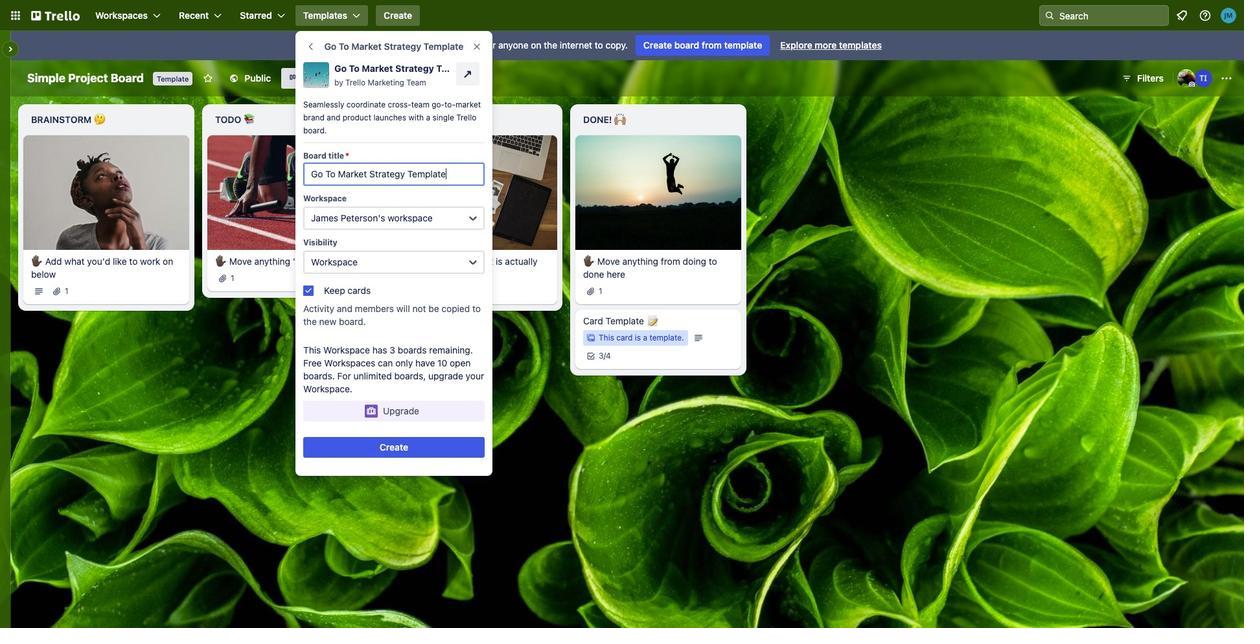 Task type: describe. For each thing, give the bounding box(es) containing it.
title
[[329, 151, 344, 161]]

started
[[399, 269, 429, 280]]

doing
[[683, 256, 707, 267]]

to inside ✋🏿 move anything from doing to done here
[[709, 256, 717, 267]]

card template 📝
[[583, 315, 658, 327]]

2 template from the left
[[725, 40, 763, 51]]

anyone
[[499, 40, 529, 51]]

board link
[[281, 68, 337, 89]]

1 vertical spatial workspace
[[311, 257, 358, 268]]

2 horizontal spatial is
[[635, 333, 641, 343]]

this for this is a public template for anyone on the internet to copy.
[[381, 40, 398, 51]]

upgrade
[[383, 406, 419, 417]]

cards
[[348, 285, 371, 296]]

coordinate
[[347, 100, 386, 110]]

activity and members will not be copied to the new board.
[[303, 303, 481, 327]]

create button inside primary element
[[376, 5, 420, 26]]

1 for ✋🏿 move anything from doing to done here
[[599, 286, 603, 296]]

simple
[[27, 71, 65, 85]]

by
[[335, 78, 343, 88]]

and inside activity and members will not be copied to the new board.
[[337, 303, 353, 314]]

team
[[407, 78, 426, 88]]

template.
[[650, 333, 684, 343]]

template up 'card'
[[606, 315, 644, 327]]

below
[[31, 269, 56, 280]]

0 horizontal spatial here
[[324, 256, 343, 267]]

remaining.
[[429, 345, 473, 356]]

dmugisha (dmugisha) image
[[1178, 69, 1196, 88]]

this member is an admin of this board. image
[[1190, 82, 1195, 88]]

have
[[416, 358, 435, 369]]

anything for that
[[439, 256, 475, 267]]

that
[[477, 256, 494, 267]]

brainstorm
[[31, 114, 92, 125]]

this is a public template for anyone on the internet to copy.
[[381, 40, 628, 51]]

done
[[583, 269, 604, 280]]

*
[[345, 151, 349, 161]]

go to market strategy template
[[324, 41, 464, 52]]

trello inside go to market strategy template by trello marketing team
[[346, 78, 366, 88]]

a inside seamlessly coordinate cross-team go-to-market brand and product launches with a single trello board.
[[426, 113, 431, 123]]

workspaces inside dropdown button
[[95, 10, 148, 21]]

activity
[[303, 303, 335, 314]]

open
[[450, 358, 471, 369]]

move for ✋🏿 move anything from doing to done here
[[598, 256, 620, 267]]

marketing
[[368, 78, 404, 88]]

board for board
[[303, 73, 329, 84]]

⚙️
[[431, 114, 443, 125]]

be
[[429, 303, 439, 314]]

here for ✋🏿 move anything from doing to done here
[[607, 269, 626, 280]]

james peterson's workspace
[[311, 213, 433, 224]]

3 inside this workspace has 3 boards remaining. free workspaces can only have 10 open boards. for unlimited boards, upgrade your workspace.
[[390, 345, 395, 356]]

template inside go to market strategy template by trello marketing team
[[436, 63, 478, 74]]

open information menu image
[[1199, 9, 1212, 22]]

done! 🙌🏽
[[583, 114, 626, 125]]

the for new
[[303, 316, 317, 327]]

anything for 'ready'
[[254, 256, 290, 267]]

go-
[[432, 100, 445, 110]]

go for go to market strategy template
[[324, 41, 337, 52]]

with
[[409, 113, 424, 123]]

✋🏿 for ✋🏿 move anything 'ready' here
[[215, 256, 227, 267]]

boards.
[[303, 371, 335, 382]]

TODO 📚 text field
[[207, 110, 373, 130]]

2 horizontal spatial a
[[643, 333, 648, 343]]

this workspace has 3 boards remaining. free workspaces can only have 10 open boards. for unlimited boards, upgrade your workspace.
[[303, 345, 484, 395]]

actually
[[505, 256, 538, 267]]

0 notifications image
[[1175, 8, 1190, 23]]

here for ✋🏿 move anything that is actually started here
[[432, 269, 450, 280]]

cross-
[[388, 100, 411, 110]]

visibility
[[303, 238, 338, 248]]

/
[[604, 351, 606, 361]]

copy.
[[606, 40, 628, 51]]

1 horizontal spatial 3
[[599, 351, 604, 361]]

4
[[606, 351, 611, 361]]

'ready'
[[293, 256, 322, 267]]

0 horizontal spatial 1
[[65, 286, 68, 296]]

🤔
[[94, 114, 106, 125]]

✋🏿 move anything that is actually started here
[[399, 256, 538, 280]]

sm image
[[365, 40, 378, 53]]

workspace.
[[303, 384, 353, 395]]

board inside text box
[[111, 71, 144, 85]]

filters button
[[1118, 68, 1168, 89]]

✋🏿 move anything from doing to done here
[[583, 256, 717, 280]]

✋🏿 for ✋🏿 move anything that is actually started here
[[399, 256, 411, 267]]

has
[[373, 345, 387, 356]]

DOING ⚙️ text field
[[392, 110, 558, 130]]

workspaces inside this workspace has 3 boards remaining. free workspaces can only have 10 open boards. for unlimited boards, upgrade your workspace.
[[324, 358, 376, 369]]

public
[[417, 40, 443, 51]]

to for go to market strategy template
[[339, 41, 349, 52]]

you'd
[[87, 256, 110, 267]]

public button
[[221, 68, 279, 89]]

starred
[[240, 10, 272, 21]]

📝
[[647, 315, 658, 327]]

new
[[319, 316, 337, 327]]

to inside activity and members will not be copied to the new board.
[[473, 303, 481, 314]]

show menu image
[[1221, 72, 1234, 85]]

internet
[[560, 40, 593, 51]]

✋🏿 add what you'd like to work on below link
[[31, 255, 182, 281]]

explore more templates
[[781, 40, 882, 51]]

return to previous screen image
[[306, 41, 316, 52]]

on for work
[[163, 256, 173, 267]]

close popover image
[[472, 41, 482, 52]]

to inside ✋🏿 add what you'd like to work on below
[[129, 256, 138, 267]]

like
[[113, 256, 127, 267]]

star or unstar board image
[[203, 73, 214, 84]]

back to home image
[[31, 5, 80, 26]]

jeremy miller (jeremymiller198) image
[[1221, 8, 1237, 23]]

peterson's
[[341, 213, 385, 224]]

from inside ✋🏿 move anything from doing to done here
[[661, 256, 681, 267]]

10
[[438, 358, 447, 369]]

✋🏿 for ✋🏿 add what you'd like to work on below
[[31, 256, 43, 267]]

Search field
[[1055, 6, 1169, 25]]

filters
[[1138, 73, 1164, 84]]

and inside seamlessly coordinate cross-team go-to-market brand and product launches with a single trello board.
[[327, 113, 341, 123]]

single
[[433, 113, 454, 123]]

card
[[617, 333, 633, 343]]

not
[[413, 303, 426, 314]]

create board from template link
[[636, 35, 770, 56]]

to for go to market strategy template by trello marketing team
[[349, 63, 360, 74]]

workspaces button
[[88, 5, 169, 26]]

strategy for go to market strategy template
[[384, 41, 421, 52]]

seamlessly coordinate cross-team go-to-market brand and product launches with a single trello board.
[[303, 100, 481, 135]]

for
[[485, 40, 496, 51]]



Task type: vqa. For each thing, say whether or not it's contained in the screenshot.
topmost power-
no



Task type: locate. For each thing, give the bounding box(es) containing it.
✋🏿 move anything 'ready' here
[[215, 256, 343, 267]]

here inside ✋🏿 move anything that is actually started here
[[432, 269, 450, 280]]

simple project board
[[27, 71, 144, 85]]

from right "board"
[[702, 40, 722, 51]]

3 right has
[[390, 345, 395, 356]]

seamlessly
[[303, 100, 345, 110]]

a left 'public'
[[410, 40, 415, 51]]

create button down upgrade button at the left
[[303, 438, 485, 458]]

anything
[[254, 256, 290, 267], [439, 256, 475, 267], [623, 256, 659, 267]]

📚
[[244, 114, 255, 125]]

1 down ✋🏿 move anything 'ready' here
[[231, 273, 234, 283]]

create button up go to market strategy template
[[376, 5, 420, 26]]

✋🏿 move anything that is actually started here link
[[399, 255, 550, 281]]

workspace up the 'for'
[[324, 345, 370, 356]]

1 horizontal spatial here
[[432, 269, 450, 280]]

1 horizontal spatial this
[[381, 40, 398, 51]]

the inside activity and members will not be copied to the new board.
[[303, 316, 317, 327]]

1 vertical spatial this
[[599, 333, 615, 343]]

2 ✋🏿 from the left
[[215, 256, 227, 267]]

go inside go to market strategy template by trello marketing team
[[335, 63, 347, 74]]

0 vertical spatial board.
[[303, 126, 327, 135]]

is inside ✋🏿 move anything that is actually started here
[[496, 256, 503, 267]]

on inside ✋🏿 add what you'd like to work on below
[[163, 256, 173, 267]]

anything inside ✋🏿 move anything from doing to done here
[[623, 256, 659, 267]]

0 horizontal spatial is
[[401, 40, 408, 51]]

0 vertical spatial is
[[401, 40, 408, 51]]

3 anything from the left
[[623, 256, 659, 267]]

template left star or unstar board icon
[[157, 75, 189, 83]]

1 vertical spatial create
[[644, 40, 672, 51]]

1 vertical spatial on
[[163, 256, 173, 267]]

on for anyone
[[531, 40, 542, 51]]

this right sm icon
[[381, 40, 398, 51]]

create button
[[376, 5, 420, 26], [303, 438, 485, 458]]

create down upgrade button at the left
[[380, 442, 408, 453]]

2 vertical spatial a
[[643, 333, 648, 343]]

template left the close popover icon
[[424, 41, 464, 52]]

0 horizontal spatial this
[[303, 345, 321, 356]]

1 vertical spatial strategy
[[395, 63, 434, 74]]

✋🏿 move anything from doing to done here link
[[583, 255, 734, 281]]

create inside primary element
[[384, 10, 412, 21]]

market
[[456, 100, 481, 110]]

strategy inside go to market strategy template by trello marketing team
[[395, 63, 434, 74]]

None text field
[[303, 163, 485, 186]]

your
[[466, 371, 484, 382]]

this up free
[[303, 345, 321, 356]]

3 left "4" at the left of the page
[[599, 351, 604, 361]]

1 down done
[[599, 286, 603, 296]]

the
[[544, 40, 558, 51], [303, 316, 317, 327]]

board. inside seamlessly coordinate cross-team go-to-market brand and product launches with a single trello board.
[[303, 126, 327, 135]]

the down activity
[[303, 316, 317, 327]]

0 vertical spatial this
[[381, 40, 398, 51]]

0 vertical spatial go
[[324, 41, 337, 52]]

launches
[[374, 113, 406, 123]]

0 vertical spatial market
[[352, 41, 382, 52]]

0 horizontal spatial template
[[445, 40, 482, 51]]

here inside ✋🏿 move anything from doing to done here
[[607, 269, 626, 280]]

template down the close popover icon
[[436, 63, 478, 74]]

0 vertical spatial trello
[[346, 78, 366, 88]]

will
[[397, 303, 410, 314]]

anything left doing
[[623, 256, 659, 267]]

workspace inside this workspace has 3 boards remaining. free workspaces can only have 10 open boards. for unlimited boards, upgrade your workspace.
[[324, 345, 370, 356]]

and
[[327, 113, 341, 123], [337, 303, 353, 314]]

2 move from the left
[[413, 256, 436, 267]]

explore more templates link
[[773, 35, 890, 56]]

3 move from the left
[[598, 256, 620, 267]]

move inside ✋🏿 move anything from doing to done here
[[598, 256, 620, 267]]

brainstorm 🤔
[[31, 114, 106, 125]]

0 horizontal spatial the
[[303, 316, 317, 327]]

search image
[[1045, 10, 1055, 21]]

strategy up team
[[395, 63, 434, 74]]

this card is a template.
[[599, 333, 684, 343]]

0 vertical spatial create
[[384, 10, 412, 21]]

go
[[324, 41, 337, 52], [335, 63, 347, 74]]

1 vertical spatial the
[[303, 316, 317, 327]]

recent button
[[171, 5, 230, 26]]

board. right the new at left
[[339, 316, 366, 327]]

market up the customize views icon
[[352, 41, 382, 52]]

this for this card is a template.
[[599, 333, 615, 343]]

DONE! 🙌🏽 text field
[[576, 110, 742, 130]]

and down seamlessly
[[327, 113, 341, 123]]

to right 'copied'
[[473, 303, 481, 314]]

1 vertical spatial is
[[496, 256, 503, 267]]

1 horizontal spatial trello
[[457, 113, 477, 123]]

anything inside ✋🏿 move anything that is actually started here
[[439, 256, 475, 267]]

public
[[245, 73, 271, 84]]

2 horizontal spatial this
[[599, 333, 615, 343]]

a left ⚙️
[[426, 113, 431, 123]]

this inside this workspace has 3 boards remaining. free workspaces can only have 10 open boards. for unlimited boards, upgrade your workspace.
[[303, 345, 321, 356]]

1 vertical spatial go
[[335, 63, 347, 74]]

✋🏿 inside ✋🏿 add what you'd like to work on below
[[31, 256, 43, 267]]

✋🏿 add what you'd like to work on below
[[31, 256, 173, 280]]

strategy
[[384, 41, 421, 52], [395, 63, 434, 74]]

to right doing
[[709, 256, 717, 267]]

board left by
[[303, 73, 329, 84]]

4 ✋🏿 from the left
[[583, 256, 595, 267]]

unlimited
[[354, 371, 392, 382]]

this left 'card'
[[599, 333, 615, 343]]

0 horizontal spatial workspaces
[[95, 10, 148, 21]]

upgrade
[[429, 371, 463, 382]]

trello
[[346, 78, 366, 88], [457, 113, 477, 123]]

1 move from the left
[[229, 256, 252, 267]]

1 horizontal spatial board.
[[339, 316, 366, 327]]

market for go to market strategy template by trello marketing team
[[362, 63, 393, 74]]

1 horizontal spatial 1
[[231, 273, 234, 283]]

1 vertical spatial to
[[349, 63, 360, 74]]

upgrade button
[[303, 401, 485, 422]]

1 horizontal spatial is
[[496, 256, 503, 267]]

1 ✋🏿 from the left
[[31, 256, 43, 267]]

0 vertical spatial create button
[[376, 5, 420, 26]]

1 vertical spatial market
[[362, 63, 393, 74]]

board for board title *
[[303, 151, 327, 161]]

Board name text field
[[21, 68, 150, 89]]

1 vertical spatial and
[[337, 303, 353, 314]]

1 vertical spatial create button
[[303, 438, 485, 458]]

1 horizontal spatial the
[[544, 40, 558, 51]]

create
[[384, 10, 412, 21], [644, 40, 672, 51], [380, 442, 408, 453]]

0 horizontal spatial from
[[661, 256, 681, 267]]

1 horizontal spatial a
[[426, 113, 431, 123]]

template left explore
[[725, 40, 763, 51]]

0 vertical spatial and
[[327, 113, 341, 123]]

1 horizontal spatial move
[[413, 256, 436, 267]]

move for ✋🏿 move anything that is actually started here
[[413, 256, 436, 267]]

templates button
[[295, 5, 368, 26]]

here
[[324, 256, 343, 267], [432, 269, 450, 280], [607, 269, 626, 280]]

market for go to market strategy template
[[352, 41, 382, 52]]

✋🏿 inside ✋🏿 move anything from doing to done here
[[583, 256, 595, 267]]

0 vertical spatial to
[[339, 41, 349, 52]]

template left for
[[445, 40, 482, 51]]

BRAINSTORM 🤔 text field
[[23, 110, 189, 130]]

3 ✋🏿 from the left
[[399, 256, 411, 267]]

2 vertical spatial is
[[635, 333, 641, 343]]

only
[[396, 358, 413, 369]]

create up go to market strategy template
[[384, 10, 412, 21]]

0 horizontal spatial a
[[410, 40, 415, 51]]

anything for from
[[623, 256, 659, 267]]

board right project
[[111, 71, 144, 85]]

here right 'started'
[[432, 269, 450, 280]]

more
[[815, 40, 837, 51]]

to up coordinate
[[349, 63, 360, 74]]

explore
[[781, 40, 813, 51]]

anything left 'ready'
[[254, 256, 290, 267]]

to
[[595, 40, 603, 51], [129, 256, 138, 267], [709, 256, 717, 267], [473, 303, 481, 314]]

0 horizontal spatial on
[[163, 256, 173, 267]]

to right like
[[129, 256, 138, 267]]

go for go to market strategy template by trello marketing team
[[335, 63, 347, 74]]

here right done
[[607, 269, 626, 280]]

market
[[352, 41, 382, 52], [362, 63, 393, 74]]

a down 📝
[[643, 333, 648, 343]]

1 horizontal spatial from
[[702, 40, 722, 51]]

1 horizontal spatial workspaces
[[324, 358, 376, 369]]

doing
[[399, 114, 429, 125]]

move inside ✋🏿 move anything that is actually started here
[[413, 256, 436, 267]]

card
[[583, 315, 603, 327]]

0 horizontal spatial trello
[[346, 78, 366, 88]]

1 vertical spatial board.
[[339, 316, 366, 327]]

go right return to previous screen icon
[[324, 41, 337, 52]]

0 horizontal spatial anything
[[254, 256, 290, 267]]

product
[[343, 113, 372, 123]]

workspace down visibility
[[311, 257, 358, 268]]

boards,
[[394, 371, 426, 382]]

1 vertical spatial trello
[[457, 113, 477, 123]]

2 vertical spatial create
[[380, 442, 408, 453]]

0 vertical spatial strategy
[[384, 41, 421, 52]]

on
[[531, 40, 542, 51], [163, 256, 173, 267]]

2 anything from the left
[[439, 256, 475, 267]]

to left sm icon
[[339, 41, 349, 52]]

create left "board"
[[644, 40, 672, 51]]

doing ⚙️
[[399, 114, 443, 125]]

1 vertical spatial a
[[426, 113, 431, 123]]

0 vertical spatial on
[[531, 40, 542, 51]]

brand
[[303, 113, 325, 123]]

on right work
[[163, 256, 173, 267]]

0 horizontal spatial move
[[229, 256, 252, 267]]

board. inside activity and members will not be copied to the new board.
[[339, 316, 366, 327]]

2 horizontal spatial move
[[598, 256, 620, 267]]

create board from template
[[644, 40, 763, 51]]

todo
[[215, 114, 241, 125]]

the left internet
[[544, 40, 558, 51]]

move for ✋🏿 move anything 'ready' here
[[229, 256, 252, 267]]

✋🏿 move anything 'ready' here link
[[215, 255, 366, 268]]

1 horizontal spatial on
[[531, 40, 542, 51]]

market inside go to market strategy template by trello marketing team
[[362, 63, 393, 74]]

to inside go to market strategy template by trello marketing team
[[349, 63, 360, 74]]

is right 'card'
[[635, 333, 641, 343]]

todo 📚
[[215, 114, 255, 125]]

customize views image
[[343, 72, 356, 85]]

and down keep cards
[[337, 303, 353, 314]]

1 template from the left
[[445, 40, 482, 51]]

members
[[355, 303, 394, 314]]

1 vertical spatial workspaces
[[324, 358, 376, 369]]

3
[[390, 345, 395, 356], [599, 351, 604, 361]]

board
[[675, 40, 700, 51]]

strategy up go to market strategy template link
[[384, 41, 421, 52]]

1 horizontal spatial template
[[725, 40, 763, 51]]

1 vertical spatial from
[[661, 256, 681, 267]]

workspace
[[303, 194, 347, 204], [311, 257, 358, 268], [324, 345, 370, 356]]

1 anything from the left
[[254, 256, 290, 267]]

trello right by
[[346, 78, 366, 88]]

trello inside seamlessly coordinate cross-team go-to-market brand and product launches with a single trello board.
[[457, 113, 477, 123]]

copied
[[442, 303, 470, 314]]

0 vertical spatial workspace
[[303, 194, 347, 204]]

workspace up james
[[303, 194, 347, 204]]

2 vertical spatial workspace
[[324, 345, 370, 356]]

to-
[[445, 100, 456, 110]]

to left copy.
[[595, 40, 603, 51]]

0 horizontal spatial board.
[[303, 126, 327, 135]]

here down visibility
[[324, 256, 343, 267]]

market up marketing
[[362, 63, 393, 74]]

work
[[140, 256, 160, 267]]

the for internet
[[544, 40, 558, 51]]

done!
[[583, 114, 612, 125]]

0 vertical spatial the
[[544, 40, 558, 51]]

1 for ✋🏿 move anything 'ready' here
[[231, 273, 234, 283]]

workspace
[[388, 213, 433, 224]]

is up go to market strategy template link
[[401, 40, 408, 51]]

2 horizontal spatial 1
[[599, 286, 603, 296]]

keep cards
[[324, 285, 371, 296]]

from left doing
[[661, 256, 681, 267]]

go up by
[[335, 63, 347, 74]]

0 vertical spatial from
[[702, 40, 722, 51]]

starred button
[[232, 5, 293, 26]]

strategy for go to market strategy template by trello marketing team
[[395, 63, 434, 74]]

primary element
[[0, 0, 1245, 31]]

boards
[[398, 345, 427, 356]]

2 vertical spatial this
[[303, 345, 321, 356]]

for
[[337, 371, 351, 382]]

2 horizontal spatial anything
[[623, 256, 659, 267]]

keep
[[324, 285, 345, 296]]

board.
[[303, 126, 327, 135], [339, 316, 366, 327]]

2 horizontal spatial here
[[607, 269, 626, 280]]

board. down the brand
[[303, 126, 327, 135]]

1 horizontal spatial anything
[[439, 256, 475, 267]]

✋🏿 for ✋🏿 move anything from doing to done here
[[583, 256, 595, 267]]

recent
[[179, 10, 209, 21]]

0 horizontal spatial 3
[[390, 345, 395, 356]]

trello down market at the top
[[457, 113, 477, 123]]

board left title
[[303, 151, 327, 161]]

board title *
[[303, 151, 349, 161]]

0 vertical spatial a
[[410, 40, 415, 51]]

✋🏿 inside ✋🏿 move anything that is actually started here
[[399, 256, 411, 267]]

go to market strategy template by trello marketing team
[[335, 63, 478, 88]]

anything left that
[[439, 256, 475, 267]]

trello inspiration (inspiringtaco) image
[[1195, 69, 1213, 88]]

team
[[411, 100, 430, 110]]

0 vertical spatial workspaces
[[95, 10, 148, 21]]

1 down what
[[65, 286, 68, 296]]

templates
[[840, 40, 882, 51]]

on right anyone
[[531, 40, 542, 51]]

add
[[45, 256, 62, 267]]

is right that
[[496, 256, 503, 267]]

template
[[445, 40, 482, 51], [725, 40, 763, 51]]



